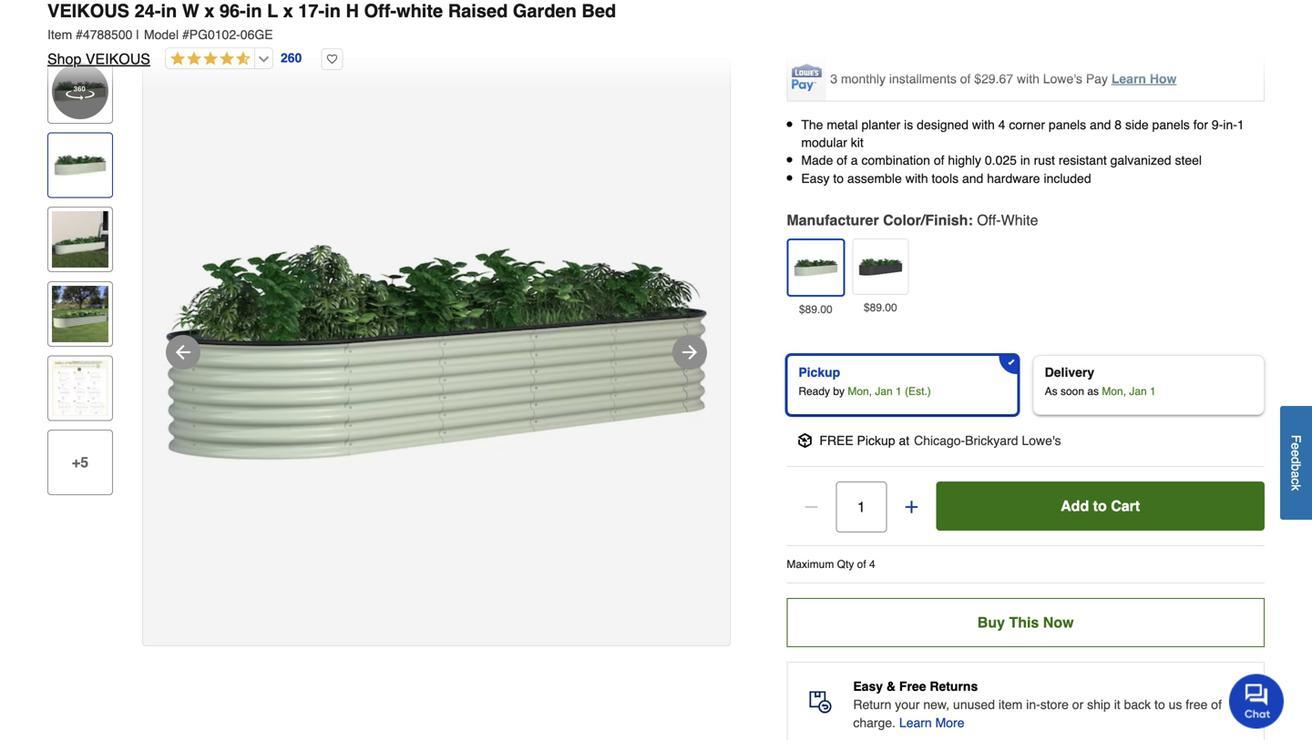 Task type: locate. For each thing, give the bounding box(es) containing it.
by
[[833, 385, 845, 398]]

to left us
[[1155, 698, 1165, 713]]

now
[[1043, 615, 1074, 631]]

lowes pay logo image
[[789, 64, 825, 91]]

1 vertical spatial and
[[962, 171, 984, 186]]

with down combination
[[906, 171, 928, 186]]

to
[[833, 171, 844, 186], [1093, 498, 1107, 515], [1155, 698, 1165, 713]]

x right l
[[283, 0, 293, 21]]

1 horizontal spatial mon,
[[1102, 385, 1126, 398]]

minus image
[[802, 498, 821, 517]]

in left l
[[246, 0, 262, 21]]

with for designed
[[972, 118, 995, 132]]

mon, inside pickup ready by mon, jan 1 (est.)
[[848, 385, 872, 398]]

0 vertical spatial with
[[1017, 71, 1040, 86]]

0 horizontal spatial and
[[962, 171, 984, 186]]

of inside the easy & free returns return your new, unused item in-store or ship it back to us free of charge.
[[1211, 698, 1222, 713]]

1 horizontal spatial $89.00
[[864, 302, 897, 314]]

06ge
[[240, 27, 273, 42]]

item
[[47, 27, 72, 42]]

2 jan from the left
[[1130, 385, 1147, 398]]

back
[[1124, 698, 1151, 713]]

0 horizontal spatial easy
[[801, 171, 830, 186]]

easy up return
[[853, 680, 883, 694]]

with for $29.67
[[1017, 71, 1040, 86]]

0 horizontal spatial panels
[[1049, 118, 1087, 132]]

2 panels from the left
[[1152, 118, 1190, 132]]

4788500
[[83, 27, 133, 42]]

planter
[[862, 118, 901, 132]]

0 horizontal spatial in-
[[1026, 698, 1041, 713]]

buy this now button
[[787, 599, 1265, 648]]

1 vertical spatial off-
[[977, 212, 1001, 229]]

0 vertical spatial in-
[[1223, 118, 1238, 132]]

0 vertical spatial easy
[[801, 171, 830, 186]]

1 horizontal spatial a
[[1289, 471, 1304, 479]]

easy
[[801, 171, 830, 186], [853, 680, 883, 694]]

1 horizontal spatial in-
[[1223, 118, 1238, 132]]

easy down made
[[801, 171, 830, 186]]

in- right item
[[1026, 698, 1041, 713]]

1 left (est.)
[[896, 385, 902, 398]]

0 vertical spatial learn
[[1112, 71, 1146, 86]]

0 vertical spatial pickup
[[799, 365, 840, 380]]

e up d
[[1289, 443, 1304, 450]]

add to cart button
[[936, 482, 1265, 531]]

1 horizontal spatial to
[[1093, 498, 1107, 515]]

jan inside pickup ready by mon, jan 1 (est.)
[[875, 385, 893, 398]]

0 horizontal spatial pickup
[[799, 365, 840, 380]]

in left rust
[[1021, 153, 1031, 168]]

returns
[[930, 680, 978, 694]]

item
[[999, 698, 1023, 713]]

option group
[[780, 348, 1272, 423]]

0 vertical spatial veikous
[[47, 0, 129, 21]]

1 vertical spatial to
[[1093, 498, 1107, 515]]

1 horizontal spatial with
[[972, 118, 995, 132]]

plus image
[[903, 498, 921, 517]]

off- right h
[[364, 0, 396, 21]]

learn right the pay at the top right of the page
[[1112, 71, 1146, 86]]

to right add
[[1093, 498, 1107, 515]]

pickup left at
[[857, 434, 895, 448]]

maximum
[[787, 559, 834, 571]]

in inside the metal planter is designed with 4 corner panels and 8 side panels for 9-in-1 modular kit made of a combination of highly 0.025 in rust resistant galvanized steel easy to assemble with tools and hardware included
[[1021, 153, 1031, 168]]

soon
[[1061, 385, 1085, 398]]

1 vertical spatial veikous
[[85, 51, 150, 67]]

us
[[1169, 698, 1182, 713]]

to inside button
[[1093, 498, 1107, 515]]

combination
[[862, 153, 930, 168]]

1 inside pickup ready by mon, jan 1 (est.)
[[896, 385, 902, 398]]

monthly
[[841, 71, 886, 86]]

model
[[144, 27, 179, 42]]

veikous  #pg0102-06ge - thumbnail4 image
[[52, 360, 108, 417]]

with right $29.67
[[1017, 71, 1040, 86]]

4 left the corner
[[999, 118, 1006, 132]]

off- right :
[[977, 212, 1001, 229]]

3 monthly installments of $29.67 with lowe's pay learn how
[[831, 71, 1177, 86]]

and left the 8
[[1090, 118, 1111, 132]]

chat invite button image
[[1229, 674, 1285, 730]]

pickup up ready at the right of the page
[[799, 365, 840, 380]]

# down w
[[182, 27, 189, 42]]

learn
[[1112, 71, 1146, 86], [899, 716, 932, 731]]

$89.00 down off white image
[[799, 303, 833, 316]]

the
[[801, 118, 823, 132]]

2 horizontal spatial 1
[[1238, 118, 1245, 132]]

of right free
[[1211, 698, 1222, 713]]

0 horizontal spatial to
[[833, 171, 844, 186]]

4.6 stars image
[[166, 51, 251, 68]]

jan right the as
[[1130, 385, 1147, 398]]

panels left for
[[1152, 118, 1190, 132]]

panels up resistant
[[1049, 118, 1087, 132]]

# right item
[[76, 27, 83, 42]]

white
[[1001, 212, 1039, 229]]

mon, right the as
[[1102, 385, 1126, 398]]

0 vertical spatial and
[[1090, 118, 1111, 132]]

24-
[[134, 0, 161, 21]]

1 horizontal spatial x
[[283, 0, 293, 21]]

96-
[[220, 0, 246, 21]]

2 vertical spatial to
[[1155, 698, 1165, 713]]

1 horizontal spatial easy
[[853, 680, 883, 694]]

veikous up 4788500
[[47, 0, 129, 21]]

kit
[[851, 135, 864, 150]]

1 jan from the left
[[875, 385, 893, 398]]

brickyard
[[965, 434, 1018, 448]]

with up 0.025
[[972, 118, 995, 132]]

and
[[1090, 118, 1111, 132], [962, 171, 984, 186]]

1 right 9-
[[1238, 118, 1245, 132]]

assemble
[[847, 171, 902, 186]]

a down kit
[[851, 153, 858, 168]]

in
[[161, 0, 177, 21], [246, 0, 262, 21], [325, 0, 341, 21], [1021, 153, 1031, 168]]

1 horizontal spatial panels
[[1152, 118, 1190, 132]]

1 vertical spatial a
[[1289, 471, 1304, 479]]

0 horizontal spatial $89.00
[[799, 303, 833, 316]]

off-
[[364, 0, 396, 21], [977, 212, 1001, 229]]

metal
[[827, 118, 858, 132]]

jan
[[875, 385, 893, 398], [1130, 385, 1147, 398]]

2 horizontal spatial with
[[1017, 71, 1040, 86]]

1 x from the left
[[204, 0, 215, 21]]

pickup image
[[798, 434, 812, 448]]

x right w
[[204, 0, 215, 21]]

1
[[1238, 118, 1245, 132], [896, 385, 902, 398], [1150, 385, 1156, 398]]

e up b
[[1289, 450, 1304, 457]]

as
[[1045, 385, 1058, 398]]

1 horizontal spatial off-
[[977, 212, 1001, 229]]

1 mon, from the left
[[848, 385, 872, 398]]

item number 4 7 8 8 5 0 0 and model number p g 0 1 0 2 - 0 6 g e element
[[47, 26, 1265, 44]]

1 right the as
[[1150, 385, 1156, 398]]

bed
[[582, 0, 616, 21]]

1 vertical spatial with
[[972, 118, 995, 132]]

learn down your
[[899, 716, 932, 731]]

to inside the metal planter is designed with 4 corner panels and 8 side panels for 9-in-1 modular kit made of a combination of highly 0.025 in rust resistant galvanized steel easy to assemble with tools and hardware included
[[833, 171, 844, 186]]

0 vertical spatial 4
[[999, 118, 1006, 132]]

lowe's right brickyard
[[1022, 434, 1061, 448]]

0 horizontal spatial #
[[76, 27, 83, 42]]

0 horizontal spatial 1
[[896, 385, 902, 398]]

delivery as soon as mon, jan 1
[[1045, 365, 1156, 398]]

in- right for
[[1223, 118, 1238, 132]]

1 vertical spatial in-
[[1026, 698, 1041, 713]]

&
[[887, 680, 896, 694]]

a up k
[[1289, 471, 1304, 479]]

pay
[[1086, 71, 1108, 86]]

0 horizontal spatial mon,
[[848, 385, 872, 398]]

return
[[853, 698, 892, 713]]

lowe's left the pay at the top right of the page
[[1043, 71, 1083, 86]]

0 horizontal spatial learn
[[899, 716, 932, 731]]

in-
[[1223, 118, 1238, 132], [1026, 698, 1041, 713]]

4
[[999, 118, 1006, 132], [869, 559, 876, 571]]

1 horizontal spatial jan
[[1130, 385, 1147, 398]]

1 vertical spatial easy
[[853, 680, 883, 694]]

2 horizontal spatial to
[[1155, 698, 1165, 713]]

veikous down 4788500
[[85, 51, 150, 67]]

0 horizontal spatial with
[[906, 171, 928, 186]]

0 horizontal spatial a
[[851, 153, 858, 168]]

jan left (est.)
[[875, 385, 893, 398]]

0 vertical spatial a
[[851, 153, 858, 168]]

manufacturer
[[787, 212, 879, 229]]

highly
[[948, 153, 982, 168]]

0 horizontal spatial 4
[[869, 559, 876, 571]]

store
[[1041, 698, 1069, 713]]

veikous  #pg0102-06ge - thumbnail2 image
[[52, 212, 108, 268]]

1 horizontal spatial 4
[[999, 118, 1006, 132]]

veikous  #pg0102-06ge image
[[143, 59, 730, 646]]

free
[[820, 434, 854, 448]]

to inside the easy & free returns return your new, unused item in-store or ship it back to us free of charge.
[[1155, 698, 1165, 713]]

2 mon, from the left
[[1102, 385, 1126, 398]]

e
[[1289, 443, 1304, 450], [1289, 450, 1304, 457]]

0 vertical spatial off-
[[364, 0, 396, 21]]

0 horizontal spatial off-
[[364, 0, 396, 21]]

charge.
[[853, 716, 896, 731]]

0 horizontal spatial jan
[[875, 385, 893, 398]]

1 vertical spatial learn
[[899, 716, 932, 731]]

resistant
[[1059, 153, 1107, 168]]

1 horizontal spatial and
[[1090, 118, 1111, 132]]

4 right qty
[[869, 559, 876, 571]]

1 vertical spatial lowe's
[[1022, 434, 1061, 448]]

b
[[1289, 464, 1304, 471]]

f e e d b a c k
[[1289, 435, 1304, 491]]

0 horizontal spatial x
[[204, 0, 215, 21]]

color/finish
[[883, 212, 968, 229]]

0 vertical spatial to
[[833, 171, 844, 186]]

f
[[1289, 435, 1304, 443]]

and down highly
[[962, 171, 984, 186]]

8
[[1115, 118, 1122, 132]]

free pickup at chicago-brickyard lowe's
[[820, 434, 1061, 448]]

x
[[204, 0, 215, 21], [283, 0, 293, 21]]

mon, right the by
[[848, 385, 872, 398]]

a
[[851, 153, 858, 168], [1289, 471, 1304, 479]]

1 inside delivery as soon as mon, jan 1
[[1150, 385, 1156, 398]]

1 vertical spatial pickup
[[857, 434, 895, 448]]

2 e from the top
[[1289, 450, 1304, 457]]

2 x from the left
[[283, 0, 293, 21]]

2 # from the left
[[182, 27, 189, 42]]

panels
[[1049, 118, 1087, 132], [1152, 118, 1190, 132]]

made
[[801, 153, 833, 168]]

to down made
[[833, 171, 844, 186]]

$89.00 down gray image
[[864, 302, 897, 314]]

mon, inside delivery as soon as mon, jan 1
[[1102, 385, 1126, 398]]

1 horizontal spatial 1
[[1150, 385, 1156, 398]]

a inside the metal planter is designed with 4 corner panels and 8 side panels for 9-in-1 modular kit made of a combination of highly 0.025 in rust resistant galvanized steel easy to assemble with tools and hardware included
[[851, 153, 858, 168]]

1 horizontal spatial #
[[182, 27, 189, 42]]

lowe's
[[1043, 71, 1083, 86], [1022, 434, 1061, 448]]

pickup
[[799, 365, 840, 380], [857, 434, 895, 448]]

veikous
[[47, 0, 129, 21], [85, 51, 150, 67]]

#
[[76, 27, 83, 42], [182, 27, 189, 42]]

a inside f e e d b a c k button
[[1289, 471, 1304, 479]]

2 vertical spatial with
[[906, 171, 928, 186]]



Task type: describe. For each thing, give the bounding box(es) containing it.
1 # from the left
[[76, 27, 83, 42]]

4 inside the metal planter is designed with 4 corner panels and 8 side panels for 9-in-1 modular kit made of a combination of highly 0.025 in rust resistant galvanized steel easy to assemble with tools and hardware included
[[999, 118, 1006, 132]]

veikous 24-in w x 96-in l x 17-in h off-white raised garden bed item # 4788500 | model # pg0102-06ge
[[47, 0, 616, 42]]

$29.67
[[975, 71, 1014, 86]]

k
[[1289, 485, 1304, 491]]

or
[[1072, 698, 1084, 713]]

this
[[1009, 615, 1039, 631]]

1 vertical spatial 4
[[869, 559, 876, 571]]

rust
[[1034, 153, 1055, 168]]

in left h
[[325, 0, 341, 21]]

veikous  #pg0102-06ge - thumbnail image
[[52, 137, 108, 194]]

installments
[[889, 71, 957, 86]]

c
[[1289, 479, 1304, 485]]

arrow left image
[[172, 342, 194, 364]]

add to cart
[[1061, 498, 1140, 515]]

learn how link
[[1112, 71, 1177, 86]]

chicago-
[[914, 434, 965, 448]]

garden
[[513, 0, 577, 21]]

included
[[1044, 171, 1091, 186]]

for
[[1194, 118, 1209, 132]]

more
[[936, 716, 965, 731]]

$89.00 for gray image
[[864, 302, 897, 314]]

free
[[1186, 698, 1208, 713]]

new,
[[924, 698, 950, 713]]

maximum qty of 4
[[787, 559, 876, 571]]

corner
[[1009, 118, 1045, 132]]

manufacturer color/finish : off-white
[[787, 212, 1039, 229]]

learn more
[[899, 716, 965, 731]]

easy inside the easy & free returns return your new, unused item in-store or ship it back to us free of charge.
[[853, 680, 883, 694]]

hardware
[[987, 171, 1040, 186]]

f e e d b a c k button
[[1280, 406, 1312, 520]]

designed
[[917, 118, 969, 132]]

0 vertical spatial lowe's
[[1043, 71, 1083, 86]]

(est.)
[[905, 385, 931, 398]]

9-
[[1212, 118, 1223, 132]]

tools
[[932, 171, 959, 186]]

veikous  #pg0102-06ge - thumbnail3 image
[[52, 286, 108, 342]]

0.025
[[985, 153, 1017, 168]]

of right made
[[837, 153, 847, 168]]

raised
[[448, 0, 508, 21]]

d
[[1289, 457, 1304, 464]]

|
[[136, 27, 139, 42]]

1 horizontal spatial learn
[[1112, 71, 1146, 86]]

buy this now
[[978, 615, 1074, 631]]

add
[[1061, 498, 1089, 515]]

in- inside the metal planter is designed with 4 corner panels and 8 side panels for 9-in-1 modular kit made of a combination of highly 0.025 in rust resistant galvanized steel easy to assemble with tools and hardware included
[[1223, 118, 1238, 132]]

of left $29.67
[[960, 71, 971, 86]]

+5 button
[[47, 430, 113, 496]]

1 horizontal spatial pickup
[[857, 434, 895, 448]]

in left w
[[161, 0, 177, 21]]

$89.00 for off white image
[[799, 303, 833, 316]]

your
[[895, 698, 920, 713]]

delivery
[[1045, 365, 1095, 380]]

shop
[[47, 51, 81, 67]]

of right qty
[[857, 559, 866, 571]]

as
[[1088, 385, 1099, 398]]

1 panels from the left
[[1049, 118, 1087, 132]]

1 e from the top
[[1289, 443, 1304, 450]]

ready
[[799, 385, 830, 398]]

of up the tools
[[934, 153, 945, 168]]

buy
[[978, 615, 1005, 631]]

pickup inside pickup ready by mon, jan 1 (est.)
[[799, 365, 840, 380]]

shop veikous
[[47, 51, 150, 67]]

pickup ready by mon, jan 1 (est.)
[[799, 365, 931, 398]]

arrow right image
[[679, 342, 701, 364]]

option group containing pickup
[[780, 348, 1272, 423]]

easy & free returns return your new, unused item in-store or ship it back to us free of charge.
[[853, 680, 1222, 731]]

l
[[267, 0, 278, 21]]

veikous inside the veikous 24-in w x 96-in l x 17-in h off-white raised garden bed item # 4788500 | model # pg0102-06ge
[[47, 0, 129, 21]]

learn more link
[[899, 714, 965, 733]]

pg0102-
[[189, 27, 240, 42]]

white
[[396, 0, 443, 21]]

1 inside the metal planter is designed with 4 corner panels and 8 side panels for 9-in-1 modular kit made of a combination of highly 0.025 in rust resistant galvanized steel easy to assemble with tools and hardware included
[[1238, 118, 1245, 132]]

jan inside delivery as soon as mon, jan 1
[[1130, 385, 1147, 398]]

cart
[[1111, 498, 1140, 515]]

steel
[[1175, 153, 1202, 168]]

unused
[[953, 698, 995, 713]]

galvanized
[[1111, 153, 1172, 168]]

heart outline image
[[321, 48, 343, 70]]

side
[[1126, 118, 1149, 132]]

:
[[968, 212, 973, 229]]

in- inside the easy & free returns return your new, unused item in-store or ship it back to us free of charge.
[[1026, 698, 1041, 713]]

Stepper number input field with increment and decrement buttons number field
[[836, 482, 887, 533]]

off- inside the veikous 24-in w x 96-in l x 17-in h off-white raised garden bed item # 4788500 | model # pg0102-06ge
[[364, 0, 396, 21]]

qty
[[837, 559, 854, 571]]

it
[[1114, 698, 1121, 713]]

is
[[904, 118, 913, 132]]

the metal planter is designed with 4 corner panels and 8 side panels for 9-in-1 modular kit made of a combination of highly 0.025 in rust resistant galvanized steel easy to assemble with tools and hardware included
[[801, 118, 1245, 186]]

gray image
[[857, 243, 904, 291]]

17-
[[298, 0, 325, 21]]

off white image
[[792, 244, 840, 292]]

h
[[346, 0, 359, 21]]

+5
[[72, 454, 89, 471]]

free
[[899, 680, 926, 694]]

easy inside the metal planter is designed with 4 corner panels and 8 side panels for 9-in-1 modular kit made of a combination of highly 0.025 in rust resistant galvanized steel easy to assemble with tools and hardware included
[[801, 171, 830, 186]]

w
[[182, 0, 199, 21]]

modular
[[801, 135, 847, 150]]

how
[[1150, 71, 1177, 86]]

3
[[831, 71, 838, 86]]



Task type: vqa. For each thing, say whether or not it's contained in the screenshot.
to
yes



